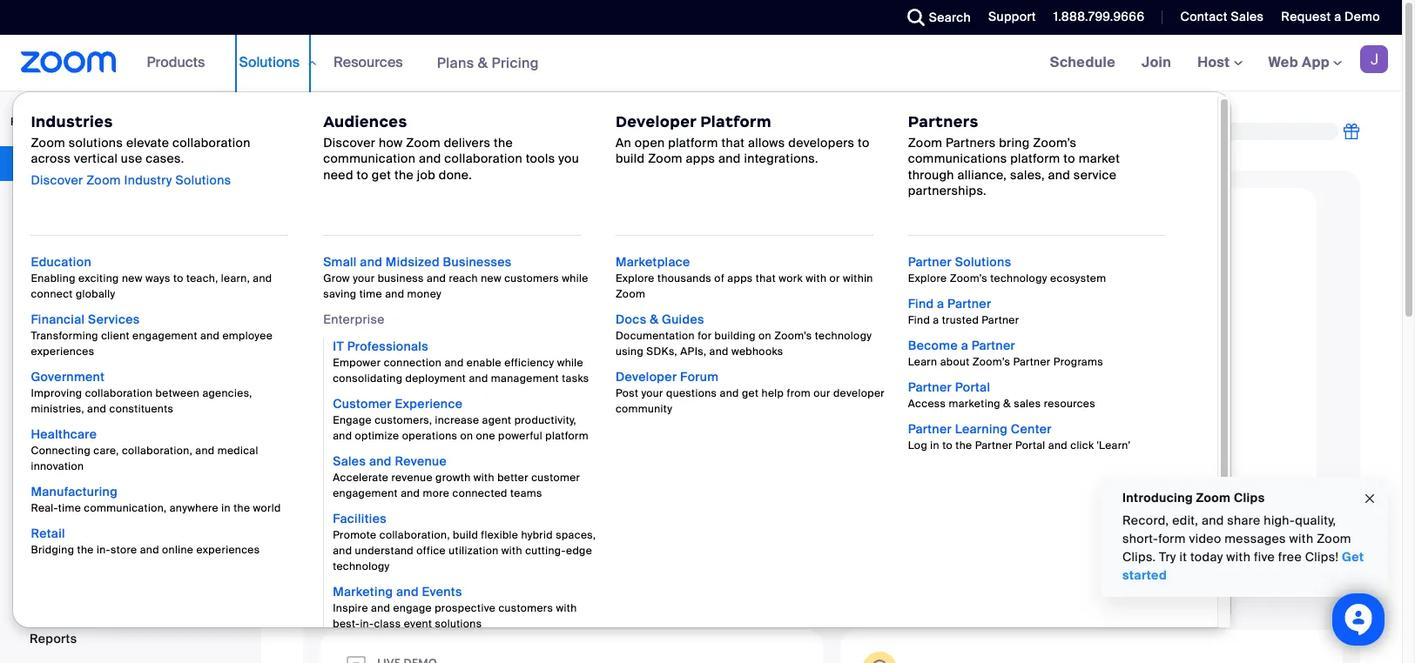 Task type: describe. For each thing, give the bounding box(es) containing it.
to inside the audiences discover how zoom delivers the communication and collaboration tools you need to get the job done.
[[357, 167, 369, 183]]

become a partner link
[[908, 338, 1016, 354]]

to inside the partners zoom partners bring zoom's communications platform to market through alliance, sales, and service partnerships.
[[1064, 151, 1076, 167]]

and inside healthcare connecting care, collaboration, and medical innovation
[[195, 444, 215, 458]]

and up deployment
[[445, 356, 464, 370]]

profile picture image
[[1361, 45, 1389, 73]]

and inside customer experience engage customers, increase agent productivity, and optimize operations on one powerful platform
[[333, 430, 352, 443]]

& inside "docs & guides documentation for building on zoom's technology using sdks, apis, and webhooks"
[[650, 312, 659, 328]]

with down messages
[[1227, 550, 1251, 565]]

one
[[476, 430, 496, 443]]

and inside education enabling exciting new ways to teach, learn, and connect globally
[[253, 272, 272, 286]]

request a demo
[[1282, 9, 1381, 24]]

share
[[1228, 513, 1261, 529]]

partner down learning
[[976, 439, 1013, 453]]

zoom inside the audiences discover how zoom delivers the communication and collaboration tools you need to get the job done.
[[406, 135, 441, 151]]

collaboration, inside facilities promote collaboration, build flexible hybrid spaces, and understand office utilization with cutting-edge technology
[[380, 529, 450, 543]]

flexible
[[481, 529, 519, 543]]

industries
[[31, 112, 113, 132]]

partner portal link
[[908, 380, 991, 396]]

customers inside marketing and events inspire and engage prospective customers with best-in-class event solutions
[[499, 602, 553, 616]]

teams
[[511, 487, 543, 501]]

and up money
[[427, 272, 446, 286]]

sales
[[1014, 397, 1042, 411]]

messages
[[1225, 531, 1287, 547]]

experiences for services
[[31, 345, 94, 359]]

join inside meetings navigation
[[1142, 53, 1172, 71]]

to right way at the right of the page
[[815, 141, 827, 156]]

build inside developer platform an open platform that allows developers to build zoom apps and integrations.
[[616, 151, 645, 167]]

efficiency
[[505, 356, 555, 370]]

recordings
[[30, 485, 98, 501]]

that for developer
[[722, 135, 745, 151]]

0 vertical spatial clips
[[1234, 491, 1266, 506]]

1 horizontal spatial your
[[575, 287, 612, 308]]

connected
[[453, 487, 508, 501]]

and up class
[[371, 602, 391, 616]]

client.
[[962, 302, 1014, 323]]

operations
[[402, 430, 458, 443]]

& inside partner portal access marketing & sales resources
[[1004, 397, 1012, 411]]

zoom down vertical
[[86, 172, 121, 188]]

healthcare link
[[31, 427, 97, 443]]

start, join, and schedule meetings directly from your zoom desktop client.
[[799, 277, 1174, 323]]

partner solutions link
[[908, 254, 1012, 270]]

portal inside partner portal access marketing & sales resources
[[955, 380, 991, 396]]

today
[[1191, 550, 1224, 565]]

prospective
[[435, 602, 496, 616]]

and inside start, join, and schedule meetings directly from your zoom desktop client.
[[885, 277, 915, 298]]

'learn'
[[1098, 439, 1131, 453]]

schedule
[[919, 277, 990, 298]]

high-
[[1265, 513, 1296, 529]]

get started
[[1123, 550, 1365, 584]]

manufacturing link
[[31, 484, 118, 500]]

solutions inside dropdown button
[[239, 53, 300, 71]]

partner learning center log in to the partner portal and click 'learn'
[[908, 422, 1131, 453]]

discover inside the audiences discover how zoom delivers the communication and collaboration tools you need to get the job done.
[[323, 135, 376, 151]]

accelerate
[[333, 471, 389, 485]]

and inside retail bridging the in-store and online experiences
[[140, 544, 159, 558]]

to inside developer platform an open platform that allows developers to build zoom apps and integrations.
[[858, 135, 870, 151]]

the left job
[[395, 167, 414, 183]]

devices
[[85, 376, 133, 391]]

and inside facilities promote collaboration, build flexible hybrid spaces, and understand office utilization with cutting-edge technology
[[333, 545, 352, 558]]

customer
[[333, 396, 392, 412]]

2 find from the top
[[908, 314, 931, 328]]

partner up the trusted
[[948, 296, 992, 312]]

contacts
[[85, 339, 140, 355]]

integrations.
[[744, 151, 819, 167]]

open
[[635, 135, 665, 151]]

how
[[379, 135, 403, 151]]

check your audio & video
[[416, 359, 627, 379]]

enabling
[[31, 272, 76, 286]]

banner containing industries
[[0, 35, 1403, 641]]

to inside education enabling exciting new ways to teach, learn, and connect globally
[[173, 272, 184, 286]]

community
[[616, 403, 673, 416]]

zoom down businesses
[[503, 287, 549, 308]]

engagement inside financial services transforming client engagement and employee experiences
[[133, 329, 198, 343]]

from inside start, join, and schedule meetings directly from your zoom desktop client.
[[1136, 277, 1174, 298]]

transforming
[[31, 329, 98, 343]]

zoom inside start, join, and schedule meetings directly from your zoom desktop client.
[[840, 302, 885, 323]]

cases.
[[146, 151, 184, 167]]

get inside the audiences discover how zoom delivers the communication and collaboration tools you need to get the job done.
[[372, 167, 391, 183]]

and inside record, edit, and share high-quality, short-form video messages with zoom clips. try it today with five free clips!
[[1202, 513, 1225, 529]]

partner inside partner portal access marketing & sales resources
[[908, 380, 952, 396]]

0 horizontal spatial join
[[548, 430, 581, 451]]

0 horizontal spatial your
[[470, 359, 507, 379]]

search button
[[895, 0, 976, 35]]

with up free
[[1290, 531, 1314, 547]]

free
[[1279, 550, 1303, 565]]

0 vertical spatial on
[[742, 141, 757, 156]]

more
[[423, 487, 450, 501]]

your left way at the right of the page
[[760, 141, 786, 156]]

and down enable
[[469, 372, 488, 386]]

understand
[[355, 545, 414, 558]]

and inside "docs & guides documentation for building on zoom's technology using sdks, apis, and webhooks"
[[710, 345, 729, 359]]

government link
[[31, 369, 105, 385]]

home
[[30, 156, 66, 172]]

access
[[908, 397, 946, 411]]

powerful
[[498, 430, 543, 443]]

from inside developer forum post your questions and get help from our developer community
[[787, 387, 811, 401]]

partner down client.
[[972, 338, 1016, 354]]

developer forum link
[[616, 369, 719, 385]]

a for request
[[1335, 9, 1342, 24]]

your inside start, join, and schedule meetings directly from your zoom desktop client.
[[799, 302, 835, 323]]

personal
[[10, 115, 69, 129]]

on inside customer experience engage customers, increase agent productivity, and optimize operations on one powerful platform
[[460, 430, 473, 443]]

and up "engage" at the left bottom of the page
[[396, 585, 419, 600]]

partner up log
[[908, 422, 952, 437]]

resources
[[1044, 397, 1096, 411]]

download for download zoom to your computer
[[416, 287, 499, 308]]

with inside marketing and events inspire and engage prospective customers with best-in-class event solutions
[[556, 602, 577, 616]]

with inside marketplace explore thousands of apps that work with or within zoom
[[806, 272, 827, 286]]

growth
[[436, 471, 471, 485]]

best-
[[333, 618, 360, 632]]

clips!
[[1306, 550, 1339, 565]]

zoom up edit,
[[1197, 491, 1231, 506]]

marketing and events link
[[333, 585, 462, 600]]

explore inside partner solutions explore zoom's technology ecosystem
[[908, 272, 947, 286]]

resources button
[[334, 35, 411, 91]]

schedule link
[[1037, 35, 1129, 91]]

& right plans
[[478, 54, 488, 72]]

events
[[422, 585, 462, 600]]

with inside facilities promote collaboration, build flexible hybrid spaces, and understand office utilization with cutting-edge technology
[[502, 545, 523, 558]]

record,
[[1123, 513, 1170, 529]]

meetings navigation
[[1037, 35, 1403, 91]]

partner up become a partner learn about zoom's partner programs
[[982, 314, 1020, 328]]

engage
[[393, 602, 432, 616]]

exciting
[[78, 272, 119, 286]]

platform inside the partners zoom partners bring zoom's communications platform to market through alliance, sales, and service partnerships.
[[1011, 151, 1061, 167]]

apps inside marketplace explore thousands of apps that work with or within zoom
[[728, 272, 753, 286]]

demo
[[1345, 9, 1381, 24]]

while inside it professionals empower connection and enable efficiency while consolidating deployment and management tasks
[[557, 356, 584, 370]]

facilities link
[[333, 511, 387, 527]]

communication,
[[84, 502, 167, 516]]

0 vertical spatial of
[[317, 125, 327, 138]]

time inside small and midsized businesses grow your business and reach new customers while saving time and money
[[360, 288, 382, 301]]

need
[[323, 167, 354, 183]]

small and midsized businesses link
[[323, 254, 512, 270]]

the inside manufacturing real-time communication, anywhere in the world
[[234, 502, 250, 516]]

delivers
[[444, 135, 491, 151]]

zoom's inside become a partner learn about zoom's partner programs
[[973, 355, 1011, 369]]

now
[[883, 364, 914, 381]]

marketplace link
[[616, 254, 691, 270]]

zoom inside the partners zoom partners bring zoom's communications platform to market through alliance, sales, and service partnerships.
[[908, 135, 943, 151]]

or
[[830, 272, 841, 286]]

in- inside marketing and events inspire and engage prospective customers with best-in-class event solutions
[[360, 618, 374, 632]]

improving
[[31, 387, 82, 401]]

bring
[[1000, 135, 1030, 151]]

explore inside marketplace explore thousands of apps that work with or within zoom
[[616, 272, 655, 286]]

globally
[[76, 288, 115, 301]]

learn,
[[221, 272, 250, 286]]

zoom's inside partner solutions explore zoom's technology ecosystem
[[950, 272, 988, 286]]

utilization
[[449, 545, 499, 558]]

discover inside industries zoom solutions elevate collaboration across vertical use cases. discover zoom industry solutions
[[31, 172, 83, 188]]

training / webinars
[[321, 601, 462, 616]]

solutions inside industries zoom solutions elevate collaboration across vertical use cases. discover zoom industry solutions
[[69, 135, 123, 151]]

audio
[[511, 359, 559, 379]]

a for become
[[962, 338, 969, 354]]

partner up the sales
[[1014, 355, 1051, 369]]

you
[[559, 151, 580, 167]]

engage
[[333, 414, 372, 428]]

portal inside the partner learning center log in to the partner portal and click 'learn'
[[1016, 439, 1046, 453]]

building
[[715, 329, 756, 343]]

customers,
[[375, 414, 432, 428]]

and inside financial services transforming client engagement and employee experiences
[[200, 329, 220, 343]]

your inside small and midsized businesses grow your business and reach new customers while saving time and money
[[353, 272, 375, 286]]

a down 'find a partner' link
[[933, 314, 940, 328]]

download for download now
[[813, 364, 879, 381]]

connect
[[31, 288, 73, 301]]

money
[[407, 288, 442, 301]]

businesses
[[443, 254, 512, 270]]

revenue
[[392, 471, 433, 485]]

webinars link
[[0, 256, 256, 291]]

platform inside customer experience engage customers, increase agent productivity, and optimize operations on one powerful platform
[[546, 430, 589, 443]]

in inside the partner learning center log in to the partner portal and click 'learn'
[[931, 439, 940, 453]]

partnerships.
[[908, 183, 987, 198]]

personal devices
[[30, 376, 133, 391]]

start,
[[799, 277, 842, 298]]

product information navigation
[[13, 35, 1232, 641]]



Task type: vqa. For each thing, say whether or not it's contained in the screenshot.
Not Included image
no



Task type: locate. For each thing, give the bounding box(es) containing it.
download inside "button"
[[813, 364, 879, 381]]

new down businesses
[[481, 272, 502, 286]]

& up documentation
[[650, 312, 659, 328]]

0 horizontal spatial download
[[416, 287, 499, 308]]

the right the bridging
[[77, 544, 94, 558]]

technology inside facilities promote collaboration, build flexible hybrid spaces, and understand office utilization with cutting-edge technology
[[333, 560, 390, 574]]

download zoom to your computer
[[416, 287, 697, 308]]

0 horizontal spatial explore
[[616, 272, 655, 286]]

engagement down phone link
[[133, 329, 198, 343]]

0 vertical spatial experiences
[[31, 345, 94, 359]]

experiences down transforming
[[31, 345, 94, 359]]

while up the download zoom to your computer
[[562, 272, 589, 286]]

new left ways
[[122, 272, 143, 286]]

while up tasks
[[557, 356, 584, 370]]

enterprise element
[[323, 338, 598, 633]]

sales
[[1232, 9, 1265, 24], [333, 454, 366, 470]]

0 vertical spatial discover
[[323, 135, 376, 151]]

and inside developer forum post your questions and get help from our developer community
[[720, 387, 739, 401]]

1 vertical spatial partners
[[946, 135, 996, 151]]

0 horizontal spatial discover
[[31, 172, 83, 188]]

productivity,
[[515, 414, 577, 428]]

solutions inside industries zoom solutions elevate collaboration across vertical use cases. discover zoom industry solutions
[[175, 172, 231, 188]]

to right ways
[[173, 272, 184, 286]]

join left host
[[1142, 53, 1172, 71]]

1 vertical spatial from
[[787, 387, 811, 401]]

developer up post
[[616, 369, 677, 385]]

discover up communication
[[323, 135, 376, 151]]

and down revenue
[[401, 487, 420, 501]]

zoom up job
[[406, 135, 441, 151]]

2 new from the left
[[481, 272, 502, 286]]

in- inside retail bridging the in-store and online experiences
[[97, 544, 111, 558]]

download now
[[813, 364, 914, 381]]

zoom up 'through'
[[908, 135, 943, 151]]

partners up the communications
[[946, 135, 996, 151]]

learn
[[908, 355, 938, 369]]

on right you're
[[742, 141, 757, 156]]

join,
[[847, 277, 881, 298]]

join down productivity,
[[548, 430, 581, 451]]

1 horizontal spatial get
[[423, 215, 453, 240]]

solutions inside marketing and events inspire and engage prospective customers with best-in-class event solutions
[[435, 618, 482, 632]]

0 vertical spatial find
[[908, 296, 934, 312]]

small and midsized businesses grow your business and reach new customers while saving time and money
[[323, 254, 589, 301]]

0 vertical spatial solutions
[[69, 135, 123, 151]]

and up video
[[1202, 513, 1225, 529]]

banner
[[0, 35, 1403, 641]]

0 horizontal spatial technology
[[333, 560, 390, 574]]

0 horizontal spatial solutions
[[175, 172, 231, 188]]

1 vertical spatial join
[[548, 430, 581, 451]]

1 horizontal spatial from
[[1136, 277, 1174, 298]]

0 horizontal spatial get
[[372, 167, 391, 183]]

the
[[494, 135, 513, 151], [395, 167, 414, 183], [956, 439, 973, 453], [234, 502, 250, 516], [77, 544, 94, 558]]

platform up sales,
[[1011, 151, 1061, 167]]

explore up 'find a partner' link
[[908, 272, 947, 286]]

with up connected in the left of the page
[[474, 471, 495, 485]]

employee
[[223, 329, 273, 343]]

platform inside developer platform an open platform that allows developers to build zoom apps and integrations.
[[669, 135, 719, 151]]

developer inside developer forum post your questions and get help from our developer community
[[616, 369, 677, 385]]

and inside 'government improving collaboration between agencies, ministries, and constituents'
[[87, 403, 106, 416]]

1 horizontal spatial of
[[715, 272, 725, 286]]

0 vertical spatial apps
[[686, 151, 716, 167]]

personal inside personal devices link
[[30, 376, 82, 391]]

that inside developer platform an open platform that allows developers to build zoom apps and integrations.
[[722, 135, 745, 151]]

0 vertical spatial join
[[1142, 53, 1172, 71]]

0 horizontal spatial experiences
[[31, 345, 94, 359]]

1 vertical spatial find
[[908, 314, 931, 328]]

1 horizontal spatial portal
[[1016, 439, 1046, 453]]

enterprise
[[323, 312, 385, 328]]

sales,
[[1011, 167, 1045, 183]]

invite others to join
[[416, 430, 581, 451]]

you're on your way to receiving a special gift!
[[704, 141, 961, 156]]

1 personal from the top
[[30, 339, 82, 355]]

small
[[323, 254, 357, 270]]

manufacturing real-time communication, anywhere in the world
[[31, 484, 281, 516]]

personal inside personal contacts link
[[30, 339, 82, 355]]

engagement inside sales and revenue accelerate revenue growth with better customer engagement and more connected teams
[[333, 487, 398, 501]]

in right log
[[931, 439, 940, 453]]

developer forum post your questions and get help from our developer community
[[616, 369, 885, 416]]

zoom's inside "docs & guides documentation for building on zoom's technology using sdks, apis, and webhooks"
[[775, 329, 812, 343]]

0 horizontal spatial in-
[[97, 544, 111, 558]]

time inside manufacturing real-time communication, anywhere in the world
[[58, 502, 81, 516]]

0 horizontal spatial in
[[222, 502, 231, 516]]

1 horizontal spatial apps
[[728, 272, 753, 286]]

our
[[814, 387, 831, 401]]

of right 0
[[317, 125, 327, 138]]

0 horizontal spatial sales
[[333, 454, 366, 470]]

zoom's inside the partners zoom partners bring zoom's communications platform to market through alliance, sales, and service partnerships.
[[1034, 135, 1077, 151]]

1 find from the top
[[908, 296, 934, 312]]

1
[[380, 288, 388, 305]]

the left 'world'
[[234, 502, 250, 516]]

you're
[[704, 141, 739, 156]]

personal contacts link
[[0, 329, 256, 364]]

explore down marketplace
[[616, 272, 655, 286]]

get up small and midsized businesses link
[[423, 215, 453, 240]]

build down the an
[[616, 151, 645, 167]]

0 vertical spatial in
[[931, 439, 940, 453]]

and inside the partners zoom partners bring zoom's communications platform to market through alliance, sales, and service partnerships.
[[1049, 167, 1071, 183]]

1 horizontal spatial engagement
[[333, 487, 398, 501]]

new inside small and midsized businesses grow your business and reach new customers while saving time and money
[[481, 272, 502, 286]]

technology inside "docs & guides documentation for building on zoom's technology using sdks, apis, and webhooks"
[[815, 329, 872, 343]]

a up the trusted
[[938, 296, 945, 312]]

time down recordings
[[58, 502, 81, 516]]

bridging
[[31, 544, 74, 558]]

0 horizontal spatial on
[[460, 430, 473, 443]]

1 vertical spatial discover
[[31, 172, 83, 188]]

a up the about
[[962, 338, 969, 354]]

get down communication
[[372, 167, 391, 183]]

0 vertical spatial customers
[[505, 272, 559, 286]]

technology inside partner solutions explore zoom's technology ecosystem
[[991, 272, 1048, 286]]

2
[[380, 360, 388, 376]]

on inside "docs & guides documentation for building on zoom's technology using sdks, apis, and webhooks"
[[759, 329, 772, 343]]

that left "work" on the top right of the page
[[756, 272, 776, 286]]

zoom up docs
[[616, 288, 646, 301]]

settings link
[[0, 549, 256, 584]]

constituents
[[109, 403, 174, 416]]

deployment
[[406, 372, 466, 386]]

agent
[[482, 414, 512, 428]]

2 horizontal spatial get
[[742, 387, 759, 401]]

allows
[[748, 135, 786, 151]]

zoom inside developer platform an open platform that allows developers to build zoom apps and integrations.
[[648, 151, 683, 167]]

1 vertical spatial technology
[[815, 329, 872, 343]]

zoom's down partner solutions link in the top right of the page
[[950, 272, 988, 286]]

the inside retail bridging the in-store and online experiences
[[77, 544, 94, 558]]

1 vertical spatial customers
[[499, 602, 553, 616]]

zoom logo image
[[21, 51, 116, 73]]

collaboration inside industries zoom solutions elevate collaboration across vertical use cases. discover zoom industry solutions
[[173, 135, 251, 151]]

1 horizontal spatial in-
[[360, 618, 374, 632]]

personal
[[30, 339, 82, 355], [30, 376, 82, 391]]

2 horizontal spatial on
[[759, 329, 772, 343]]

with
[[806, 272, 827, 286], [474, 471, 495, 485], [1290, 531, 1314, 547], [502, 545, 523, 558], [1227, 550, 1251, 565], [556, 602, 577, 616]]

0 horizontal spatial clips
[[30, 522, 60, 538]]

while
[[562, 272, 589, 286], [557, 356, 584, 370]]

to up efficiency
[[554, 287, 571, 308]]

1 vertical spatial get
[[423, 215, 453, 240]]

zoom inside marketplace explore thousands of apps that work with or within zoom
[[616, 288, 646, 301]]

1 horizontal spatial sales
[[1232, 9, 1265, 24]]

1 vertical spatial time
[[58, 502, 81, 516]]

retail bridging the in-store and online experiences
[[31, 526, 260, 558]]

0 horizontal spatial build
[[453, 529, 478, 543]]

technology up marketing
[[333, 560, 390, 574]]

2 personal from the top
[[30, 376, 82, 391]]

care,
[[93, 444, 119, 458]]

meetings
[[995, 277, 1067, 298]]

engagement down accelerate
[[333, 487, 398, 501]]

0 vertical spatial from
[[1136, 277, 1174, 298]]

and down 3
[[369, 454, 392, 470]]

help
[[762, 387, 784, 401]]

window new image
[[468, 601, 490, 616]]

host
[[1198, 53, 1234, 71]]

3
[[380, 431, 388, 448]]

apps left "work" on the top right of the page
[[728, 272, 753, 286]]

schedule
[[1050, 53, 1116, 71]]

platform
[[701, 112, 772, 132]]

developer
[[616, 112, 697, 132], [616, 369, 677, 385]]

and down business
[[385, 288, 405, 301]]

1 vertical spatial download
[[813, 364, 879, 381]]

collaboration inside the audiences discover how zoom delivers the communication and collaboration tools you need to get the job done.
[[445, 151, 523, 167]]

that for marketplace
[[756, 272, 776, 286]]

1 horizontal spatial that
[[756, 272, 776, 286]]

to
[[858, 135, 870, 151], [815, 141, 827, 156], [1064, 151, 1076, 167], [357, 167, 369, 183], [173, 272, 184, 286], [554, 287, 571, 308], [527, 430, 544, 451], [943, 439, 953, 453]]

of right thousands
[[715, 272, 725, 286]]

in- down the training
[[360, 618, 374, 632]]

in inside manufacturing real-time communication, anywhere in the world
[[222, 502, 231, 516]]

a for find
[[938, 296, 945, 312]]

personal down financial
[[30, 339, 82, 355]]

to down productivity,
[[527, 430, 544, 451]]

your inside developer forum post your questions and get help from our developer community
[[642, 387, 664, 401]]

1 horizontal spatial explore
[[908, 272, 947, 286]]

and down 'promote'
[[333, 545, 352, 558]]

1 horizontal spatial discover
[[323, 135, 376, 151]]

event
[[404, 618, 432, 632]]

get inside developer forum post your questions and get help from our developer community
[[742, 387, 759, 401]]

plans
[[437, 54, 474, 72]]

desktop
[[890, 302, 957, 323]]

clips link
[[0, 512, 256, 547]]

government improving collaboration between agencies, ministries, and constituents
[[31, 369, 252, 416]]

1 horizontal spatial experiences
[[196, 544, 260, 558]]

1 vertical spatial apps
[[728, 272, 753, 286]]

0 vertical spatial portal
[[955, 380, 991, 396]]

portal up marketing
[[955, 380, 991, 396]]

build
[[616, 151, 645, 167], [453, 529, 478, 543]]

1 vertical spatial sales
[[333, 454, 366, 470]]

1 new from the left
[[122, 272, 143, 286]]

and inside the partner learning center log in to the partner portal and click 'learn'
[[1049, 439, 1068, 453]]

within
[[843, 272, 874, 286]]

connection
[[384, 356, 442, 370]]

0 horizontal spatial new
[[122, 272, 143, 286]]

your down the "start,"
[[799, 302, 835, 323]]

collaboration, down whiteboards link at the bottom left
[[122, 444, 193, 458]]

2 explore from the left
[[908, 272, 947, 286]]

and inside the audiences discover how zoom delivers the communication and collaboration tools you need to get the job done.
[[419, 151, 441, 167]]

with inside sales and revenue accelerate revenue growth with better customer engagement and more connected teams
[[474, 471, 495, 485]]

and up job
[[419, 151, 441, 167]]

1 vertical spatial solutions
[[435, 618, 482, 632]]

2 horizontal spatial technology
[[991, 272, 1048, 286]]

0 vertical spatial download
[[416, 287, 499, 308]]

1 vertical spatial on
[[759, 329, 772, 343]]

web app
[[1269, 53, 1330, 71]]

experiences inside retail bridging the in-store and online experiences
[[196, 544, 260, 558]]

1 horizontal spatial join
[[1142, 53, 1172, 71]]

host button
[[1198, 53, 1243, 71]]

2 developer from the top
[[616, 369, 677, 385]]

1 vertical spatial engagement
[[333, 487, 398, 501]]

1 vertical spatial portal
[[1016, 439, 1046, 453]]

developer for platform
[[616, 112, 697, 132]]

1 horizontal spatial solutions
[[239, 53, 300, 71]]

zoom inside record, edit, and share high-quality, short-form video messages with zoom clips. try it today with five free clips!
[[1317, 531, 1352, 547]]

consolidating
[[333, 372, 403, 386]]

your up community
[[642, 387, 664, 401]]

let's get started!
[[373, 215, 534, 240]]

apps inside developer platform an open platform that allows developers to build zoom apps and integrations.
[[686, 151, 716, 167]]

real-
[[31, 502, 58, 516]]

collaboration inside 'government improving collaboration between agencies, ministries, and constituents'
[[85, 387, 153, 401]]

documentation
[[616, 329, 695, 343]]

and right questions
[[720, 387, 739, 401]]

experiences for bridging
[[196, 544, 260, 558]]

the down partner learning center link
[[956, 439, 973, 453]]

the right delivers
[[494, 135, 513, 151]]

zoom's right bring
[[1034, 135, 1077, 151]]

meetings
[[30, 229, 86, 245]]

& left video
[[563, 359, 576, 379]]

close image
[[1364, 489, 1377, 509]]

and left employee on the left
[[200, 329, 220, 343]]

1 vertical spatial build
[[453, 529, 478, 543]]

1 vertical spatial in-
[[360, 618, 374, 632]]

while inside small and midsized businesses grow your business and reach new customers while saving time and money
[[562, 272, 589, 286]]

market
[[1079, 151, 1121, 167]]

in
[[931, 439, 940, 453], [222, 502, 231, 516]]

0 vertical spatial build
[[616, 151, 645, 167]]

developers
[[789, 135, 855, 151]]

education
[[31, 254, 91, 270]]

0 vertical spatial get
[[372, 167, 391, 183]]

for
[[698, 329, 712, 343]]

engagement
[[133, 329, 198, 343], [333, 487, 398, 501]]

solutions inside partner solutions explore zoom's technology ecosystem
[[955, 254, 1012, 270]]

1 horizontal spatial collaboration,
[[380, 529, 450, 543]]

0 horizontal spatial time
[[58, 502, 81, 516]]

partner inside partner solutions explore zoom's technology ecosystem
[[908, 254, 952, 270]]

job
[[417, 167, 436, 183]]

clips inside the personal menu menu
[[30, 522, 60, 538]]

partner learning center link
[[908, 422, 1052, 437]]

sales inside sales and revenue accelerate revenue growth with better customer engagement and more connected teams
[[333, 454, 366, 470]]

0
[[308, 125, 314, 138]]

2 horizontal spatial platform
[[1011, 151, 1061, 167]]

solutions button
[[239, 35, 316, 91]]

from left our
[[787, 387, 811, 401]]

personal devices link
[[0, 366, 256, 401]]

technology up client.
[[991, 272, 1048, 286]]

solutions up vertical
[[69, 135, 123, 151]]

zoom up across
[[31, 135, 65, 151]]

0 horizontal spatial of
[[317, 125, 327, 138]]

medical
[[218, 444, 259, 458]]

and left click at the bottom right of page
[[1049, 439, 1068, 453]]

1 vertical spatial that
[[756, 272, 776, 286]]

and inside developer platform an open platform that allows developers to build zoom apps and integrations.
[[719, 151, 741, 167]]

financial services link
[[31, 312, 140, 328]]

developer inside developer platform an open platform that allows developers to build zoom apps and integrations.
[[616, 112, 697, 132]]

become a partner learn about zoom's partner programs
[[908, 338, 1104, 369]]

2 vertical spatial get
[[742, 387, 759, 401]]

home link
[[0, 146, 256, 181]]

get left help
[[742, 387, 759, 401]]

communications
[[908, 151, 1008, 167]]

personal menu menu
[[0, 146, 256, 659]]

communication
[[323, 151, 416, 167]]

0 horizontal spatial platform
[[546, 430, 589, 443]]

partner up access
[[908, 380, 952, 396]]

in- down the communication,
[[97, 544, 111, 558]]

1 vertical spatial your
[[470, 359, 507, 379]]

collaboration
[[173, 135, 251, 151], [445, 151, 523, 167], [85, 387, 153, 401]]

find a partner link
[[908, 296, 992, 312]]

enable
[[467, 356, 502, 370]]

experiences inside financial services transforming client engagement and employee experiences
[[31, 345, 94, 359]]

apps
[[686, 151, 716, 167], [728, 272, 753, 286]]

1 horizontal spatial new
[[481, 272, 502, 286]]

from right directly on the right top of page
[[1136, 277, 1174, 298]]

collaboration, inside healthcare connecting care, collaboration, and medical innovation
[[122, 444, 193, 458]]

0 vertical spatial your
[[575, 287, 612, 308]]

that inside marketplace explore thousands of apps that work with or within zoom
[[756, 272, 776, 286]]

partners up gift!
[[908, 112, 979, 132]]

personal for personal devices
[[30, 376, 82, 391]]

1 vertical spatial collaboration,
[[380, 529, 450, 543]]

1 horizontal spatial build
[[616, 151, 645, 167]]

web app button
[[1269, 53, 1343, 71]]

zoom up clips!
[[1317, 531, 1352, 547]]

platform
[[669, 135, 719, 151], [1011, 151, 1061, 167], [546, 430, 589, 443]]

0 horizontal spatial from
[[787, 387, 811, 401]]

0 vertical spatial collaboration,
[[122, 444, 193, 458]]

build up utilization
[[453, 529, 478, 543]]

to inside the partner learning center log in to the partner portal and click 'learn'
[[943, 439, 953, 453]]

a left the special
[[885, 141, 892, 156]]

in right anywhere
[[222, 502, 231, 516]]

0 vertical spatial personal
[[30, 339, 82, 355]]

1 horizontal spatial in
[[931, 439, 940, 453]]

plans & pricing link
[[437, 54, 539, 72], [437, 54, 539, 72]]

0 vertical spatial partners
[[908, 112, 979, 132]]

and right store
[[140, 544, 159, 558]]

solutions down prospective on the left bottom of the page
[[435, 618, 482, 632]]

1 vertical spatial of
[[715, 272, 725, 286]]

the inside the partner learning center log in to the partner portal and click 'learn'
[[956, 439, 973, 453]]

marketplace explore thousands of apps that work with or within zoom
[[616, 254, 874, 301]]

clips down real-
[[30, 522, 60, 538]]

1 vertical spatial developer
[[616, 369, 677, 385]]

1 developer from the top
[[616, 112, 697, 132]]

zoom's down the become a partner link
[[973, 355, 1011, 369]]

build inside facilities promote collaboration, build flexible hybrid spaces, and understand office utilization with cutting-edge technology
[[453, 529, 478, 543]]

customers inside small and midsized businesses grow your business and reach new customers while saving time and money
[[505, 272, 559, 286]]

alliance,
[[958, 167, 1007, 183]]

1 horizontal spatial technology
[[815, 329, 872, 343]]

1 horizontal spatial solutions
[[435, 618, 482, 632]]

to left market at the top right of the page
[[1064, 151, 1076, 167]]

0 vertical spatial time
[[360, 288, 382, 301]]

1 vertical spatial personal
[[30, 376, 82, 391]]

docs & guides link
[[616, 312, 705, 328]]

and down for
[[710, 345, 729, 359]]

experiences right online
[[196, 544, 260, 558]]

download up developer
[[813, 364, 879, 381]]

of inside marketplace explore thousands of apps that work with or within zoom
[[715, 272, 725, 286]]

and down engage
[[333, 430, 352, 443]]

0 vertical spatial developer
[[616, 112, 697, 132]]

download down the reach
[[416, 287, 499, 308]]

a inside become a partner learn about zoom's partner programs
[[962, 338, 969, 354]]

on up webhooks
[[759, 329, 772, 343]]

0 vertical spatial sales
[[1232, 9, 1265, 24]]

1 vertical spatial in
[[222, 502, 231, 516]]

0 horizontal spatial solutions
[[69, 135, 123, 151]]

to down communication
[[357, 167, 369, 183]]

collaboration up constituents
[[85, 387, 153, 401]]

to right log
[[943, 439, 953, 453]]

developer for forum
[[616, 369, 677, 385]]

1 explore from the left
[[616, 272, 655, 286]]

0 vertical spatial solutions
[[239, 53, 300, 71]]

1 vertical spatial experiences
[[196, 544, 260, 558]]

contact sales
[[1181, 9, 1265, 24]]

zoom down open
[[648, 151, 683, 167]]

to right developers
[[858, 135, 870, 151]]

2 vertical spatial technology
[[333, 560, 390, 574]]

it
[[1180, 550, 1188, 565]]

new inside education enabling exciting new ways to teach, learn, and connect globally
[[122, 272, 143, 286]]

with down the flexible
[[502, 545, 523, 558]]

0 horizontal spatial that
[[722, 135, 745, 151]]

1 horizontal spatial time
[[360, 288, 382, 301]]

apps down platform
[[686, 151, 716, 167]]

and right the small
[[360, 254, 383, 270]]

0 vertical spatial engagement
[[133, 329, 198, 343]]

personal for personal contacts
[[30, 339, 82, 355]]



